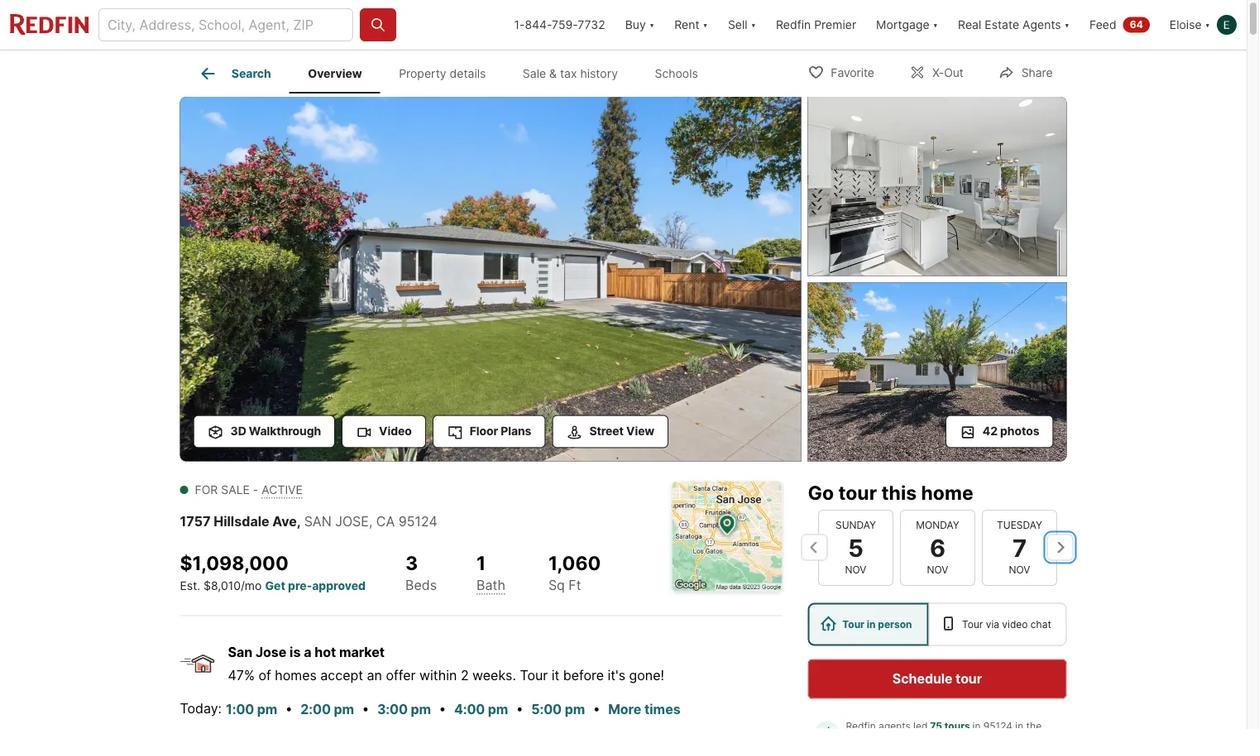 Task type: locate. For each thing, give the bounding box(es) containing it.
1 horizontal spatial tour
[[956, 671, 983, 687]]

pm right 4:00 at bottom
[[488, 702, 509, 718]]

walkthrough
[[249, 424, 321, 438]]

view
[[627, 424, 655, 438]]

user photo image
[[1218, 15, 1238, 35]]

759-
[[552, 18, 578, 32]]

hillsdale
[[214, 514, 270, 530]]

0 horizontal spatial nov
[[845, 564, 867, 576]]

• left more
[[593, 701, 601, 717]]

▾ right rent
[[703, 18, 709, 32]]

1757 hillsdale ave , san jose , ca 95124
[[180, 514, 438, 530]]

out
[[945, 66, 964, 80]]

real estate agents ▾ button
[[949, 0, 1080, 50]]

1-844-759-7732
[[514, 18, 606, 32]]

floor plans
[[470, 424, 532, 438]]

buy
[[626, 18, 646, 32]]

▾ right mortgage
[[933, 18, 939, 32]]

list box containing tour in person
[[808, 603, 1068, 646]]

nov
[[845, 564, 867, 576], [927, 564, 949, 576], [1009, 564, 1031, 576]]

weeks.
[[473, 668, 516, 684]]

go tour this home
[[808, 481, 974, 505]]

2 horizontal spatial tour
[[963, 618, 984, 630]]

nov down the 5 on the bottom
[[845, 564, 867, 576]]

tour left it on the left of page
[[520, 668, 548, 684]]

3d walkthrough
[[231, 424, 321, 438]]

42 photos button
[[946, 415, 1054, 448]]

1 horizontal spatial tour
[[843, 618, 865, 630]]

3d walkthrough button
[[193, 415, 335, 448]]

mortgage ▾ button
[[867, 0, 949, 50]]

• left 3:00
[[362, 701, 370, 717]]

nov down 6
[[927, 564, 949, 576]]

rent ▾ button
[[675, 0, 709, 50]]

▾ right sell
[[751, 18, 757, 32]]

next image
[[1048, 534, 1074, 561]]

mortgage ▾
[[877, 18, 939, 32]]

sale & tax history tab
[[505, 54, 637, 94]]

video
[[379, 424, 412, 438]]

more times link
[[609, 702, 681, 718]]

get pre-approved link
[[265, 579, 366, 593]]

City, Address, School, Agent, ZIP search field
[[99, 8, 353, 41]]

nov inside 'tuesday 7 nov'
[[1009, 564, 1031, 576]]

• left 4:00 at bottom
[[439, 701, 447, 717]]

sale & tax history
[[523, 66, 618, 81]]

go
[[808, 481, 835, 505]]

buy ▾ button
[[616, 0, 665, 50]]

this
[[882, 481, 917, 505]]

schools
[[655, 66, 699, 81]]

1 ▾ from the left
[[650, 18, 655, 32]]

floor
[[470, 424, 498, 438]]

nov for 7
[[1009, 564, 1031, 576]]

tour for schedule
[[956, 671, 983, 687]]

1,060 sq ft
[[549, 552, 601, 594]]

premier
[[815, 18, 857, 32]]

0 horizontal spatial tour
[[520, 668, 548, 684]]

within
[[420, 668, 457, 684]]

nov inside monday 6 nov
[[927, 564, 949, 576]]

x-out
[[933, 66, 964, 80]]

pm right 1:00
[[257, 702, 278, 718]]

tour via video chat option
[[929, 603, 1068, 646]]

2 • from the left
[[362, 701, 370, 717]]

approved
[[312, 579, 366, 593]]

1 nov from the left
[[845, 564, 867, 576]]

jose
[[335, 514, 369, 530]]

favorite
[[831, 66, 875, 80]]

1
[[477, 552, 486, 575]]

pre-
[[288, 579, 312, 593]]

1 vertical spatial tour
[[956, 671, 983, 687]]

0 vertical spatial tour
[[839, 481, 878, 505]]

map entry image
[[673, 481, 783, 591]]

rent
[[675, 18, 700, 32]]

▾ for rent ▾
[[703, 18, 709, 32]]

▾ inside dropdown button
[[1065, 18, 1070, 32]]

tour for tour in person
[[843, 618, 865, 630]]

for sale - active
[[195, 483, 303, 497]]

san
[[304, 514, 332, 530]]

tuesday
[[997, 519, 1043, 531]]

47%
[[228, 668, 255, 684]]

homes
[[275, 668, 317, 684]]

5
[[848, 533, 864, 562]]

nov down 7
[[1009, 564, 1031, 576]]

844-
[[525, 18, 552, 32]]

1 pm from the left
[[257, 702, 278, 718]]

x-
[[933, 66, 945, 80]]

pm
[[257, 702, 278, 718], [334, 702, 354, 718], [411, 702, 431, 718], [488, 702, 509, 718], [565, 702, 585, 718]]

today:
[[180, 701, 222, 717]]

3 beds
[[406, 552, 437, 593]]

3d
[[231, 424, 246, 438]]

list box
[[808, 603, 1068, 646]]

bath link
[[477, 577, 506, 593]]

3 pm from the left
[[411, 702, 431, 718]]

3 nov from the left
[[1009, 564, 1031, 576]]

tour for tour via video chat
[[963, 618, 984, 630]]

4 ▾ from the left
[[933, 18, 939, 32]]

overview tab
[[290, 54, 381, 94]]

1 , from the left
[[297, 514, 301, 530]]

photos
[[1001, 424, 1040, 438]]

tab list
[[180, 50, 730, 94]]

sale
[[523, 66, 546, 81]]

nov inside the sunday 5 nov
[[845, 564, 867, 576]]

plans
[[501, 424, 532, 438]]

0 horizontal spatial ,
[[297, 514, 301, 530]]

▾ right agents
[[1065, 18, 1070, 32]]

tour in person option
[[808, 603, 929, 646]]

3 • from the left
[[439, 701, 447, 717]]

2 horizontal spatial nov
[[1009, 564, 1031, 576]]

tax
[[560, 66, 577, 81]]

2 ▾ from the left
[[703, 18, 709, 32]]

tour
[[843, 618, 865, 630], [963, 618, 984, 630], [520, 668, 548, 684]]

6 ▾ from the left
[[1206, 18, 1211, 32]]

ca
[[377, 514, 395, 530]]

pm right 5:00
[[565, 702, 585, 718]]

0 horizontal spatial tour
[[839, 481, 878, 505]]

tour right schedule
[[956, 671, 983, 687]]

1 horizontal spatial ,
[[369, 514, 373, 530]]

1 horizontal spatial nov
[[927, 564, 949, 576]]

tour left "via"
[[963, 618, 984, 630]]

1-844-759-7732 link
[[514, 18, 606, 32]]

pm right 3:00
[[411, 702, 431, 718]]

sunday
[[836, 519, 876, 531]]

None button
[[818, 509, 894, 586], [900, 509, 976, 586], [982, 509, 1058, 586], [818, 509, 894, 586], [900, 509, 976, 586], [982, 509, 1058, 586]]

street view
[[590, 424, 655, 438]]

• left 5:00
[[516, 701, 524, 717]]

, left ca
[[369, 514, 373, 530]]

2 nov from the left
[[927, 564, 949, 576]]

tab list containing search
[[180, 50, 730, 94]]

▾ for sell ▾
[[751, 18, 757, 32]]

95124
[[399, 514, 438, 530]]

1757 hillsdale ave, san jose, ca 95124 image
[[180, 97, 802, 462], [808, 97, 1067, 276], [808, 283, 1067, 462]]

▾ left user photo
[[1206, 18, 1211, 32]]

beds
[[406, 577, 437, 593]]

sq
[[549, 577, 565, 594]]

video
[[1003, 618, 1029, 630]]

&
[[550, 66, 557, 81]]

home
[[922, 481, 974, 505]]

tour left in
[[843, 618, 865, 630]]

• left 2:00
[[285, 701, 293, 717]]

5 ▾ from the left
[[1065, 18, 1070, 32]]

tour inside "button"
[[956, 671, 983, 687]]

it's
[[608, 668, 626, 684]]

floor plans button
[[433, 415, 546, 448]]

, left san
[[297, 514, 301, 530]]

▾ right buy
[[650, 18, 655, 32]]

sale
[[221, 483, 250, 497]]

tour up sunday at the bottom of page
[[839, 481, 878, 505]]

tour inside san jose is a hot market 47% of homes accept an offer within 2 weeks. tour it before it's gone!
[[520, 668, 548, 684]]

jose
[[256, 644, 287, 661]]

6
[[930, 533, 946, 562]]

3 ▾ from the left
[[751, 18, 757, 32]]

monday 6 nov
[[916, 519, 960, 576]]

pm right 2:00
[[334, 702, 354, 718]]

3:00 pm button
[[377, 699, 432, 721]]

share
[[1022, 66, 1053, 80]]

5 pm from the left
[[565, 702, 585, 718]]



Task type: vqa. For each thing, say whether or not it's contained in the screenshot.
no to the bottom
no



Task type: describe. For each thing, give the bounding box(es) containing it.
more
[[609, 702, 642, 718]]

redfin premier
[[777, 18, 857, 32]]

of
[[259, 668, 271, 684]]

▾ for buy ▾
[[650, 18, 655, 32]]

real estate agents ▾ link
[[959, 0, 1070, 50]]

sell
[[728, 18, 748, 32]]

times
[[645, 702, 681, 718]]

nov for 5
[[845, 564, 867, 576]]

search link
[[198, 64, 271, 84]]

sell ▾
[[728, 18, 757, 32]]

today: 1:00 pm • 2:00 pm • 3:00 pm • 4:00 pm • 5:00 pm • more times
[[180, 701, 681, 718]]

san
[[228, 644, 253, 661]]

get
[[265, 579, 285, 593]]

3:00
[[377, 702, 408, 718]]

5 • from the left
[[593, 701, 601, 717]]

feed
[[1090, 18, 1117, 32]]

eloise
[[1170, 18, 1203, 32]]

real
[[959, 18, 982, 32]]

2 pm from the left
[[334, 702, 354, 718]]

nov for 6
[[927, 564, 949, 576]]

1757
[[180, 514, 211, 530]]

redfin premier button
[[767, 0, 867, 50]]

1:00
[[226, 702, 254, 718]]

/mo
[[241, 579, 262, 593]]

an
[[367, 668, 382, 684]]

sell ▾ button
[[718, 0, 767, 50]]

schedule tour button
[[808, 659, 1067, 699]]

chat
[[1031, 618, 1052, 630]]

search
[[232, 66, 271, 81]]

▾ for eloise ▾
[[1206, 18, 1211, 32]]

eloise ▾
[[1170, 18, 1211, 32]]

$1,098,000
[[180, 552, 289, 575]]

buy ▾ button
[[626, 0, 655, 50]]

2 , from the left
[[369, 514, 373, 530]]

schedule tour
[[893, 671, 983, 687]]

details
[[450, 66, 486, 81]]

street
[[590, 424, 624, 438]]

submit search image
[[370, 17, 387, 33]]

mortgage
[[877, 18, 930, 32]]

2:00
[[301, 702, 331, 718]]

it
[[552, 668, 560, 684]]

3
[[406, 552, 418, 575]]

4 • from the left
[[516, 701, 524, 717]]

$8,010
[[204, 579, 241, 593]]

tour for go
[[839, 481, 878, 505]]

1 bath
[[477, 552, 506, 593]]

1 • from the left
[[285, 701, 293, 717]]

$1,098,000 est. $8,010 /mo get pre-approved
[[180, 552, 366, 593]]

san jose is a hot market 47% of homes accept an offer within 2 weeks. tour it before it's gone!
[[228, 644, 665, 684]]

offer
[[386, 668, 416, 684]]

▾ for mortgage ▾
[[933, 18, 939, 32]]

buy ▾
[[626, 18, 655, 32]]

for
[[195, 483, 218, 497]]

schedule
[[893, 671, 953, 687]]

a
[[304, 644, 312, 661]]

agents
[[1023, 18, 1062, 32]]

2:00 pm button
[[300, 699, 355, 721]]

schools tab
[[637, 54, 717, 94]]

1:00 pm button
[[225, 699, 278, 721]]

monday
[[916, 519, 960, 531]]

previous image
[[802, 534, 828, 561]]

market
[[339, 644, 385, 661]]

5:00 pm button
[[531, 699, 586, 721]]

42
[[983, 424, 998, 438]]

street view button
[[552, 415, 669, 448]]

favorite button
[[794, 55, 889, 89]]

bath
[[477, 577, 506, 593]]

via
[[987, 618, 1000, 630]]

x-out button
[[896, 55, 978, 89]]

real estate agents ▾
[[959, 18, 1070, 32]]

property details
[[399, 66, 486, 81]]

is
[[290, 644, 301, 661]]

person
[[879, 618, 913, 630]]

ave
[[273, 514, 297, 530]]

64
[[1131, 19, 1144, 31]]

1,060
[[549, 552, 601, 575]]

active link
[[262, 483, 303, 497]]

-
[[253, 483, 259, 497]]

property details tab
[[381, 54, 505, 94]]

4:00
[[454, 702, 485, 718]]

7732
[[578, 18, 606, 32]]

in
[[867, 618, 876, 630]]

est.
[[180, 579, 200, 593]]

4 pm from the left
[[488, 702, 509, 718]]

property
[[399, 66, 447, 81]]

7
[[1013, 533, 1027, 562]]

1-
[[514, 18, 525, 32]]



